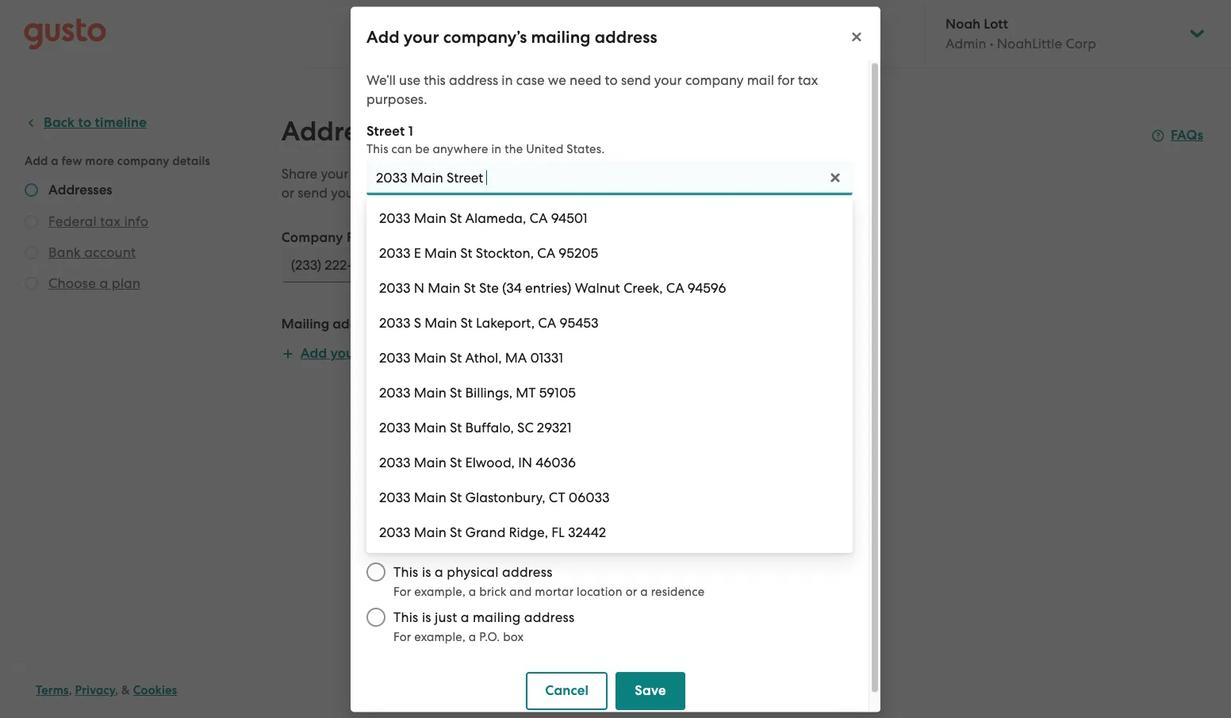 Task type: describe. For each thing, give the bounding box(es) containing it.
details
[[573, 115, 657, 148]]

st for glastonbury,
[[450, 490, 462, 505]]

alameda,
[[465, 210, 526, 226]]

company phone number for (555) 012-3456 phone field
[[281, 229, 440, 246]]

2033 for 2033 main st elwood, in 46036
[[379, 455, 411, 471]]

in inside we'll use this address in case we need to send your company mail for tax purposes.
[[502, 71, 513, 87]]

2033 for 2033 main st buffalo, sc 29321
[[379, 420, 411, 436]]

number for (555) 012-3456 phone field
[[390, 229, 440, 246]]

a left p.o.
[[469, 629, 476, 644]]

can
[[392, 141, 412, 156]]

2033 n main st ste (34 entries) walnut creek, ca 94596
[[379, 280, 726, 296]]

we inside we'll use this address in case we need to send your company mail for tax purposes.
[[548, 71, 567, 87]]

we'll
[[367, 71, 396, 87]]

0 horizontal spatial just
[[435, 609, 457, 625]]

st for billings,
[[450, 385, 462, 401]]

for example, a brick and mortar location or a residence
[[394, 584, 705, 598]]

company phone number for company phone number phone field
[[367, 463, 525, 479]]

anywhere
[[433, 141, 488, 156]]

add for add your mailing address
[[300, 345, 327, 362]]

a up for example, a p.o. box
[[461, 609, 470, 625]]

address down for example, a brick and mortar location or a residence
[[524, 609, 575, 625]]

n
[[414, 280, 425, 296]]

walnut
[[575, 280, 620, 296]]

address,
[[546, 166, 599, 182]]

2033 for 2033 n main st ste (34 entries) walnut creek, ca 94596
[[379, 280, 411, 296]]

1
[[408, 122, 413, 139]]

faqs
[[1171, 127, 1204, 144]]

sc
[[517, 420, 534, 436]]

residence
[[651, 584, 705, 598]]

main for athol,
[[414, 350, 447, 366]]

0 vertical spatial you
[[772, 166, 795, 182]]

this is a physical address
[[394, 563, 553, 579]]

add your company's mailing address
[[367, 26, 658, 47]]

in inside 'street 1 this can be anywhere in the united states.'
[[492, 141, 502, 156]]

company's for mailing
[[443, 26, 527, 47]]

main right "s"
[[425, 315, 457, 331]]

2033 main st buffalo, sc 29321
[[379, 420, 572, 436]]

ste
[[479, 280, 499, 296]]

01331
[[530, 350, 563, 366]]

number for company phone number phone field
[[475, 463, 525, 479]]

ca left 94596 in the right of the page
[[666, 280, 685, 296]]

p.o.
[[479, 629, 500, 644]]

2033 main st glastonbury, ct 06033
[[379, 490, 610, 505]]

company for company phone number phone field
[[367, 463, 428, 479]]

company for (555) 012-3456 phone field
[[281, 229, 343, 246]]

a down this is a physical address
[[469, 584, 476, 598]]

share
[[281, 166, 318, 182]]

home image
[[24, 18, 106, 50]]

2033 main st billings, mt 59105 button
[[367, 375, 853, 410]]

59105
[[539, 385, 576, 401]]

address up add your mailing address
[[333, 316, 382, 332]]

cancel button
[[526, 671, 608, 709]]

Street 2 field
[[367, 224, 853, 259]]

share your company's phone number and address, in case we need to contact you or send you mail for tax purposes.
[[281, 166, 795, 201]]

this inside we'll use this address in case we need to send your company mail for tax purposes.
[[424, 71, 446, 87]]

entries)
[[525, 280, 572, 296]]

save button
[[616, 671, 685, 709]]

fl
[[552, 525, 565, 540]]

2033 e main st stockton, ca 95205 button
[[367, 236, 853, 271]]

main for buffalo,
[[414, 420, 447, 436]]

a right is
[[406, 536, 415, 552]]

0 vertical spatial contact
[[472, 115, 567, 148]]

ct
[[549, 490, 565, 505]]

2033 main st billings, mt 59105
[[379, 385, 576, 401]]

for for this is just a mailing address
[[394, 629, 411, 644]]

your for add your mailing address
[[331, 345, 359, 362]]

2033 main st elwood, in 46036 button
[[367, 445, 853, 480]]

This is just a mailing address radio
[[359, 599, 394, 634]]

a left residence
[[641, 584, 648, 598]]

save for save and continue
[[484, 415, 515, 432]]

use
[[399, 71, 421, 87]]

we inside share your company's phone number and address, in case we need to contact you or send you mail for tax purposes.
[[648, 166, 667, 182]]

mailing down company phone number phone field
[[583, 536, 631, 552]]

ca inside button
[[537, 245, 556, 261]]

addresses and contact details
[[281, 115, 657, 148]]

be
[[415, 141, 430, 156]]

2033 main st grand ridge, fl 32442
[[379, 525, 606, 540]]

privacy link
[[75, 683, 115, 698]]

save for save
[[635, 682, 666, 698]]

this for this is a physical address
[[394, 563, 419, 579]]

st inside 2033 s main st lakeport, ca 95453 button
[[461, 315, 473, 331]]

2033 main st alameda, ca 94501
[[379, 210, 588, 226]]

city
[[367, 270, 392, 286]]

main inside button
[[425, 245, 457, 261]]

s
[[414, 315, 421, 331]]

ma
[[505, 350, 527, 366]]

2033 for 2033 main st grand ridge, fl 32442
[[379, 525, 411, 540]]

continue
[[547, 415, 603, 432]]

2033 main st alameda, ca 94501 button
[[367, 201, 853, 236]]

ca left 94501
[[530, 210, 548, 226]]

street 2 (optional)
[[367, 206, 481, 222]]

addresses
[[281, 115, 409, 148]]

physical for this
[[418, 536, 470, 552]]

Street 1 field
[[367, 159, 853, 194]]

46036
[[536, 455, 576, 471]]

95453
[[560, 315, 599, 331]]

creek,
[[624, 280, 663, 296]]

2 vertical spatial or
[[626, 584, 638, 598]]

location
[[577, 584, 623, 598]]

contact inside share your company's phone number and address, in case we need to contact you or send you mail for tax purposes.
[[721, 166, 769, 182]]

2033 for 2033 e main st stockton, ca 95205
[[379, 245, 411, 261]]

2033 main st grand ridge, fl 32442 button
[[367, 515, 853, 550]]

cookies
[[133, 683, 177, 698]]

st inside 2033 n main st ste (34 entries) walnut creek, ca 94596 button
[[464, 280, 476, 296]]

06033
[[569, 490, 610, 505]]

2033 main st glastonbury, ct 06033 button
[[367, 480, 853, 515]]

(555) 012-3456 telephone field
[[281, 248, 805, 282]]

purposes. inside we'll use this address in case we need to send your company mail for tax purposes.
[[367, 90, 427, 106]]

(optional)
[[419, 206, 481, 221]]

2033 main st buffalo, sc 29321 button
[[367, 410, 853, 445]]

box
[[503, 629, 524, 644]]

lakeport,
[[476, 315, 535, 331]]

buffalo,
[[465, 420, 514, 436]]

ca left 95453 at the top left
[[538, 315, 556, 331]]

is for a
[[422, 563, 431, 579]]

95205
[[559, 245, 598, 261]]

st for elwood,
[[450, 455, 462, 471]]

2033 main st elwood, in 46036
[[379, 455, 576, 471]]

and right 1 on the left top of page
[[416, 115, 466, 148]]

athol,
[[465, 350, 502, 366]]

Zip field
[[367, 417, 853, 452]]

in inside share your company's phone number and address, in case we need to contact you or send you mail for tax purposes.
[[602, 166, 613, 182]]

2 , from the left
[[115, 683, 119, 698]]

phone for (555) 012-3456 phone field
[[347, 229, 387, 246]]

elwood,
[[465, 455, 515, 471]]

in
[[518, 455, 532, 471]]

mailing
[[281, 316, 329, 332]]

is this a physical address or just a mailing address?
[[367, 536, 693, 552]]

we'll use this address in case we need to send your company mail for tax purposes.
[[367, 71, 818, 106]]

and inside dialog main content element
[[510, 584, 532, 598]]

2033 main st athol, ma 01331 button
[[367, 340, 853, 375]]

states.
[[567, 141, 605, 156]]

2
[[408, 206, 416, 222]]

united
[[526, 141, 564, 156]]

mail inside share your company's phone number and address, in case we need to contact you or send you mail for tax purposes.
[[357, 185, 384, 201]]

this inside 'street 1 this can be anywhere in the united states.'
[[367, 141, 389, 156]]

2033 for 2033 main st glastonbury, ct 06033
[[379, 490, 411, 505]]



Task type: locate. For each thing, give the bounding box(es) containing it.
company phone number inside dialog main content element
[[367, 463, 525, 479]]

2 2033 from the top
[[379, 245, 411, 261]]

0 vertical spatial save
[[484, 415, 515, 432]]

main for billings,
[[414, 385, 447, 401]]

0 horizontal spatial need
[[570, 71, 602, 87]]

add your company's mailing address dialog
[[351, 6, 881, 717]]

in left the
[[492, 141, 502, 156]]

8 2033 from the top
[[379, 455, 411, 471]]

save inside dialog main content element
[[635, 682, 666, 698]]

physical up brick
[[447, 563, 499, 579]]

and inside save and continue button
[[518, 415, 544, 432]]

is up for example, a p.o. box
[[422, 609, 431, 625]]

company's
[[443, 26, 527, 47], [352, 166, 418, 182]]

0 vertical spatial to
[[605, 71, 618, 87]]

0 vertical spatial phone
[[347, 229, 387, 246]]

1 vertical spatial save
[[635, 682, 666, 698]]

company's for phone
[[352, 166, 418, 182]]

need inside we'll use this address in case we need to send your company mail for tax purposes.
[[570, 71, 602, 87]]

1 vertical spatial this
[[380, 536, 403, 552]]

your
[[404, 26, 439, 47], [654, 71, 682, 87], [321, 166, 349, 182], [331, 345, 359, 362]]

1 horizontal spatial company
[[367, 463, 428, 479]]

2 for from the top
[[394, 629, 411, 644]]

this left "can"
[[367, 141, 389, 156]]

terms
[[36, 683, 69, 698]]

1 horizontal spatial save
[[635, 682, 666, 698]]

mailing up we'll use this address in case we need to send your company mail for tax purposes.
[[531, 26, 591, 47]]

this right use at left top
[[424, 71, 446, 87]]

physical
[[418, 536, 470, 552], [447, 563, 499, 579]]

0 vertical spatial company
[[281, 229, 343, 246]]

billings,
[[465, 385, 513, 401]]

phone inside dialog main content element
[[432, 463, 472, 479]]

0 vertical spatial just
[[545, 536, 568, 552]]

mt
[[516, 385, 536, 401]]

&
[[121, 683, 130, 698]]

phone for company phone number phone field
[[432, 463, 472, 479]]

0 vertical spatial tax
[[798, 71, 818, 87]]

send down share
[[298, 185, 328, 201]]

3 2033 from the top
[[379, 280, 411, 296]]

purposes.
[[367, 90, 427, 106], [432, 185, 492, 201]]

2 horizontal spatial or
[[626, 584, 638, 598]]

1 vertical spatial you
[[331, 185, 354, 201]]

1 vertical spatial in
[[492, 141, 502, 156]]

is for just
[[422, 609, 431, 625]]

1 vertical spatial to
[[705, 166, 718, 182]]

dialog main content element
[[351, 60, 881, 717]]

is
[[422, 563, 431, 579], [422, 609, 431, 625]]

2033 for 2033 main st athol, ma 01331
[[379, 350, 411, 366]]

2033 n main st ste (34 entries) walnut creek, ca 94596 button
[[367, 271, 853, 306]]

1 horizontal spatial send
[[621, 71, 651, 87]]

1 vertical spatial company's
[[352, 166, 418, 182]]

st left "stockton,"
[[460, 245, 473, 261]]

1 vertical spatial physical
[[447, 563, 499, 579]]

1 vertical spatial need
[[670, 166, 702, 182]]

st for alameda,
[[450, 210, 462, 226]]

10 2033 from the top
[[379, 525, 411, 540]]

account menu element
[[925, 0, 1208, 67]]

for inside we'll use this address in case we need to send your company mail for tax purposes.
[[778, 71, 795, 87]]

physical for is
[[447, 563, 499, 579]]

example, down this is just a mailing address
[[414, 629, 466, 644]]

and inside share your company's phone number and address, in case we need to contact you or send you mail for tax purposes.
[[517, 166, 542, 182]]

st for grand
[[450, 525, 462, 540]]

mailing up zip
[[363, 345, 411, 362]]

save and continue
[[484, 415, 603, 432]]

send inside share your company's phone number and address, in case we need to contact you or send you mail for tax purposes.
[[298, 185, 328, 201]]

zip
[[367, 398, 387, 415]]

or inside share your company's phone number and address, in case we need to contact you or send you mail for tax purposes.
[[281, 185, 294, 201]]

this for this is just a mailing address
[[394, 609, 419, 625]]

main down "s"
[[414, 350, 447, 366]]

1 horizontal spatial for
[[778, 71, 795, 87]]

main right the n in the top of the page
[[428, 280, 460, 296]]

company down zip
[[367, 463, 428, 479]]

1 vertical spatial company phone number
[[367, 463, 525, 479]]

Company Phone number telephone field
[[367, 481, 853, 516]]

for up street 2 (optional)
[[388, 185, 405, 201]]

1 vertical spatial mail
[[357, 185, 384, 201]]

to inside share your company's phone number and address, in case we need to contact you or send you mail for tax purposes.
[[705, 166, 718, 182]]

case inside we'll use this address in case we need to send your company mail for tax purposes.
[[516, 71, 545, 87]]

1 vertical spatial example,
[[414, 629, 466, 644]]

number down 'street 1 this can be anywhere in the united states.'
[[465, 166, 514, 182]]

st left billings,
[[450, 385, 462, 401]]

1 horizontal spatial need
[[670, 166, 702, 182]]

main for alameda,
[[414, 210, 447, 226]]

to inside we'll use this address in case we need to send your company mail for tax purposes.
[[605, 71, 618, 87]]

0 vertical spatial example,
[[414, 584, 466, 598]]

case inside share your company's phone number and address, in case we need to contact you or send you mail for tax purposes.
[[617, 166, 645, 182]]

st inside 2033 main st buffalo, sc 29321 button
[[450, 420, 462, 436]]

0 vertical spatial this
[[424, 71, 446, 87]]

st down 2033 main st elwood, in 46036 on the bottom of the page
[[450, 490, 462, 505]]

2 vertical spatial in
[[602, 166, 613, 182]]

2033 for 2033 main st alameda, ca 94501
[[379, 210, 411, 226]]

case down add your company's mailing address
[[516, 71, 545, 87]]

1 vertical spatial add
[[300, 345, 327, 362]]

st inside 2033 main st elwood, in 46036 button
[[450, 455, 462, 471]]

1 for from the top
[[394, 584, 411, 598]]

street inside 'street 1 this can be anywhere in the united states.'
[[367, 122, 405, 139]]

for for this is a physical address
[[394, 584, 411, 598]]

purposes. up (optional)
[[432, 185, 492, 201]]

This is a physical address radio
[[359, 554, 394, 589]]

st left athol,
[[450, 350, 462, 366]]

glastonbury,
[[465, 490, 546, 505]]

mail up street 2 (optional)
[[357, 185, 384, 201]]

this right is
[[380, 536, 403, 552]]

0 horizontal spatial mail
[[357, 185, 384, 201]]

94501
[[551, 210, 588, 226]]

0 vertical spatial street
[[367, 122, 405, 139]]

0 vertical spatial company's
[[443, 26, 527, 47]]

add your mailing address
[[300, 345, 465, 362]]

1 vertical spatial company
[[367, 463, 428, 479]]

mailing up p.o.
[[473, 609, 521, 625]]

this up this is just a mailing address radio
[[394, 563, 419, 579]]

st inside 2033 main st grand ridge, fl 32442 button
[[450, 525, 462, 540]]

mailing address
[[281, 316, 382, 332]]

purposes. down use at left top
[[367, 90, 427, 106]]

1 vertical spatial just
[[435, 609, 457, 625]]

,
[[69, 683, 72, 698], [115, 683, 119, 698]]

address
[[595, 26, 658, 47], [449, 71, 498, 87], [333, 316, 382, 332], [414, 345, 465, 362], [474, 536, 525, 552], [502, 563, 553, 579], [524, 609, 575, 625]]

just
[[545, 536, 568, 552], [435, 609, 457, 625]]

is right this is a physical address "option" on the left bottom of page
[[422, 563, 431, 579]]

mail right company
[[747, 71, 774, 87]]

0 vertical spatial is
[[422, 563, 431, 579]]

0 vertical spatial or
[[281, 185, 294, 201]]

save and continue button
[[465, 405, 622, 443]]

company
[[686, 71, 744, 87]]

main for grand
[[414, 525, 447, 540]]

0 horizontal spatial tax
[[408, 185, 428, 201]]

29321
[[537, 420, 572, 436]]

0 horizontal spatial send
[[298, 185, 328, 201]]

main down 2033 main st buffalo, sc 29321
[[414, 455, 447, 471]]

need
[[570, 71, 602, 87], [670, 166, 702, 182]]

ca
[[530, 210, 548, 226], [537, 245, 556, 261], [666, 280, 685, 296], [538, 315, 556, 331]]

your down mailing address
[[331, 345, 359, 362]]

0 horizontal spatial to
[[605, 71, 618, 87]]

mail inside we'll use this address in case we need to send your company mail for tax purposes.
[[747, 71, 774, 87]]

main for elwood,
[[414, 455, 447, 471]]

for
[[394, 584, 411, 598], [394, 629, 411, 644]]

0 horizontal spatial or
[[281, 185, 294, 201]]

2033 s main st lakeport, ca 95453 button
[[367, 306, 853, 340]]

address down is this a physical address or just a mailing address?
[[502, 563, 553, 579]]

your right share
[[321, 166, 349, 182]]

1 2033 from the top
[[379, 210, 411, 226]]

terms link
[[36, 683, 69, 698]]

2 vertical spatial this
[[394, 609, 419, 625]]

1 horizontal spatial contact
[[721, 166, 769, 182]]

cancel
[[545, 682, 589, 698]]

0 horizontal spatial company's
[[352, 166, 418, 182]]

st left ste
[[464, 280, 476, 296]]

st inside 2033 main st glastonbury, ct 06033 button
[[450, 490, 462, 505]]

we down "details"
[[648, 166, 667, 182]]

tax inside we'll use this address in case we need to send your company mail for tax purposes.
[[798, 71, 818, 87]]

company inside dialog main content element
[[367, 463, 428, 479]]

2033 main st athol, ma 01331
[[379, 350, 563, 366]]

street for 2
[[367, 206, 405, 222]]

address up addresses and contact details
[[449, 71, 498, 87]]

1 horizontal spatial purposes.
[[432, 185, 492, 201]]

st left grand
[[450, 525, 462, 540]]

company down share
[[281, 229, 343, 246]]

1 vertical spatial contact
[[721, 166, 769, 182]]

company phone number
[[281, 229, 440, 246], [367, 463, 525, 479]]

2033 for 2033 main st billings, mt 59105
[[379, 385, 411, 401]]

tax inside share your company's phone number and address, in case we need to contact you or send you mail for tax purposes.
[[408, 185, 428, 201]]

2 vertical spatial number
[[475, 463, 525, 479]]

0 vertical spatial company phone number
[[281, 229, 440, 246]]

2033 e main st stockton, ca 95205
[[379, 245, 598, 261]]

1 vertical spatial we
[[648, 166, 667, 182]]

st left the buffalo,
[[450, 420, 462, 436]]

number
[[465, 166, 514, 182], [390, 229, 440, 246], [475, 463, 525, 479]]

example, for just
[[414, 629, 466, 644]]

1 vertical spatial phone
[[432, 463, 472, 479]]

privacy
[[75, 683, 115, 698]]

for up this is just a mailing address radio
[[394, 584, 411, 598]]

mortar
[[535, 584, 574, 598]]

and right brick
[[510, 584, 532, 598]]

street 1 this can be anywhere in the united states.
[[367, 122, 605, 156]]

example, for a
[[414, 584, 466, 598]]

number down 2
[[390, 229, 440, 246]]

1 vertical spatial is
[[422, 609, 431, 625]]

purposes. inside share your company's phone number and address, in case we need to contact you or send you mail for tax purposes.
[[432, 185, 492, 201]]

main left grand
[[414, 525, 447, 540]]

stockton,
[[476, 245, 534, 261]]

1 horizontal spatial ,
[[115, 683, 119, 698]]

0 horizontal spatial ,
[[69, 683, 72, 698]]

need inside share your company's phone number and address, in case we need to contact you or send you mail for tax purposes.
[[670, 166, 702, 182]]

1 vertical spatial case
[[617, 166, 645, 182]]

0 vertical spatial purposes.
[[367, 90, 427, 106]]

0 vertical spatial in
[[502, 71, 513, 87]]

add
[[367, 26, 400, 47], [300, 345, 327, 362]]

0 vertical spatial for
[[778, 71, 795, 87]]

physical up this is a physical address
[[418, 536, 470, 552]]

in down add your company's mailing address
[[502, 71, 513, 87]]

faqs button
[[1152, 126, 1204, 145]]

suggestions list box
[[367, 198, 853, 553]]

and down mt
[[518, 415, 544, 432]]

for example, a p.o. box
[[394, 629, 524, 644]]

2033 for 2033 s main st lakeport, ca 95453
[[379, 315, 411, 331]]

address down "s"
[[414, 345, 465, 362]]

1 horizontal spatial this
[[424, 71, 446, 87]]

st left alameda,
[[450, 210, 462, 226]]

your for share your company's phone number and address, in case we need to contact you or send you mail for tax purposes.
[[321, 166, 349, 182]]

0 vertical spatial physical
[[418, 536, 470, 552]]

0 vertical spatial need
[[570, 71, 602, 87]]

in down states.
[[602, 166, 613, 182]]

0 horizontal spatial purposes.
[[367, 90, 427, 106]]

terms , privacy , & cookies
[[36, 683, 177, 698]]

add down the mailing
[[300, 345, 327, 362]]

for down this is a physical address "option" on the left bottom of page
[[394, 629, 411, 644]]

0 vertical spatial mail
[[747, 71, 774, 87]]

phone down 2033 main st buffalo, sc 29321
[[432, 463, 472, 479]]

1 vertical spatial send
[[298, 185, 328, 201]]

or left fl
[[528, 536, 541, 552]]

main down 2033 main st athol, ma 01331
[[414, 385, 447, 401]]

address inside we'll use this address in case we need to send your company mail for tax purposes.
[[449, 71, 498, 87]]

st inside 2033 main st billings, mt 59105 button
[[450, 385, 462, 401]]

send inside we'll use this address in case we need to send your company mail for tax purposes.
[[621, 71, 651, 87]]

to
[[605, 71, 618, 87], [705, 166, 718, 182]]

company's inside dialog
[[443, 26, 527, 47]]

st left elwood,
[[450, 455, 462, 471]]

, left the privacy
[[69, 683, 72, 698]]

9 2033 from the top
[[379, 490, 411, 505]]

1 vertical spatial this
[[394, 563, 419, 579]]

1 horizontal spatial just
[[545, 536, 568, 552]]

brick
[[479, 584, 507, 598]]

0 horizontal spatial case
[[516, 71, 545, 87]]

1 horizontal spatial phone
[[432, 463, 472, 479]]

you
[[772, 166, 795, 182], [331, 185, 354, 201]]

contact
[[472, 115, 567, 148], [721, 166, 769, 182]]

example,
[[414, 584, 466, 598], [414, 629, 466, 644]]

32442
[[568, 525, 606, 540]]

street
[[367, 122, 405, 139], [367, 206, 405, 222]]

ca left 95205
[[537, 245, 556, 261]]

1 vertical spatial for
[[388, 185, 405, 201]]

your up use at left top
[[404, 26, 439, 47]]

or right location
[[626, 584, 638, 598]]

0 vertical spatial number
[[465, 166, 514, 182]]

0 horizontal spatial you
[[331, 185, 354, 201]]

for right company
[[778, 71, 795, 87]]

0 horizontal spatial for
[[388, 185, 405, 201]]

2033 inside button
[[379, 245, 411, 261]]

1 vertical spatial street
[[367, 206, 405, 222]]

address up we'll use this address in case we need to send your company mail for tax purposes.
[[595, 26, 658, 47]]

your for add your company's mailing address
[[404, 26, 439, 47]]

0 vertical spatial add
[[367, 26, 400, 47]]

5 2033 from the top
[[379, 350, 411, 366]]

0 vertical spatial for
[[394, 584, 411, 598]]

cookies button
[[133, 681, 177, 700]]

6 2033 from the top
[[379, 385, 411, 401]]

your inside share your company's phone number and address, in case we need to contact you or send you mail for tax purposes.
[[321, 166, 349, 182]]

send up "details"
[[621, 71, 651, 87]]

address up this is a physical address
[[474, 536, 525, 552]]

add inside the add your company's mailing address dialog
[[367, 26, 400, 47]]

1 horizontal spatial you
[[772, 166, 795, 182]]

0 horizontal spatial add
[[300, 345, 327, 362]]

1 vertical spatial purposes.
[[432, 185, 492, 201]]

case down "details"
[[617, 166, 645, 182]]

add up we'll
[[367, 26, 400, 47]]

0 vertical spatial case
[[516, 71, 545, 87]]

7 2033 from the top
[[379, 420, 411, 436]]

grand
[[465, 525, 506, 540]]

main down 2033 main st elwood, in 46036 on the bottom of the page
[[414, 490, 447, 505]]

ridge,
[[509, 525, 548, 540]]

is
[[367, 536, 377, 552]]

company's inside share your company's phone number and address, in case we need to contact you or send you mail for tax purposes.
[[352, 166, 418, 182]]

2 is from the top
[[422, 609, 431, 625]]

company phone number down 2033 main st buffalo, sc 29321
[[367, 463, 525, 479]]

a right this is a physical address "option" on the left bottom of page
[[435, 563, 444, 579]]

add for add your company's mailing address
[[367, 26, 400, 47]]

1 vertical spatial or
[[528, 536, 541, 552]]

1 , from the left
[[69, 683, 72, 698]]

0 horizontal spatial save
[[484, 415, 515, 432]]

0 vertical spatial we
[[548, 71, 567, 87]]

0 horizontal spatial we
[[548, 71, 567, 87]]

1 vertical spatial for
[[394, 629, 411, 644]]

1 horizontal spatial tax
[[798, 71, 818, 87]]

0 vertical spatial send
[[621, 71, 651, 87]]

street up "can"
[[367, 122, 405, 139]]

number inside dialog main content element
[[475, 463, 525, 479]]

2 example, from the top
[[414, 629, 466, 644]]

1 horizontal spatial add
[[367, 26, 400, 47]]

street left 2
[[367, 206, 405, 222]]

number inside share your company's phone number and address, in case we need to contact you or send you mail for tax purposes.
[[465, 166, 514, 182]]

your left company
[[654, 71, 682, 87]]

1 horizontal spatial to
[[705, 166, 718, 182]]

1 is from the top
[[422, 563, 431, 579]]

1 vertical spatial number
[[390, 229, 440, 246]]

tax
[[798, 71, 818, 87], [408, 185, 428, 201]]

and down united
[[517, 166, 542, 182]]

mail
[[747, 71, 774, 87], [357, 185, 384, 201]]

this down this is a physical address "option" on the left bottom of page
[[394, 609, 419, 625]]

number up glastonbury, at the left bottom
[[475, 463, 525, 479]]

main right "e" at the left of page
[[425, 245, 457, 261]]

1 horizontal spatial or
[[528, 536, 541, 552]]

for
[[778, 71, 795, 87], [388, 185, 405, 201]]

we down add your company's mailing address
[[548, 71, 567, 87]]

company phone number up city
[[281, 229, 440, 246]]

1 vertical spatial tax
[[408, 185, 428, 201]]

address?
[[635, 536, 693, 552]]

we
[[548, 71, 567, 87], [648, 166, 667, 182]]

(34
[[502, 280, 522, 296]]

phone up city
[[347, 229, 387, 246]]

1 horizontal spatial case
[[617, 166, 645, 182]]

1 street from the top
[[367, 122, 405, 139]]

just up for example, a p.o. box
[[435, 609, 457, 625]]

phone
[[421, 166, 462, 182]]

st for athol,
[[450, 350, 462, 366]]

street for 1
[[367, 122, 405, 139]]

0 vertical spatial this
[[367, 141, 389, 156]]

main
[[414, 210, 447, 226], [425, 245, 457, 261], [428, 280, 460, 296], [425, 315, 457, 331], [414, 350, 447, 366], [414, 385, 447, 401], [414, 420, 447, 436], [414, 455, 447, 471], [414, 490, 447, 505], [414, 525, 447, 540]]

0 horizontal spatial contact
[[472, 115, 567, 148]]

1 horizontal spatial we
[[648, 166, 667, 182]]

main for glastonbury,
[[414, 490, 447, 505]]

st inside 2033 main st alameda, ca 94501 button
[[450, 210, 462, 226]]

0 horizontal spatial company
[[281, 229, 343, 246]]

this
[[367, 141, 389, 156], [394, 563, 419, 579], [394, 609, 419, 625]]

2033 s main st lakeport, ca 95453
[[379, 315, 599, 331]]

0 horizontal spatial phone
[[347, 229, 387, 246]]

st inside 2033 main st athol, ma 01331 button
[[450, 350, 462, 366]]

4 2033 from the top
[[379, 315, 411, 331]]

main up "e" at the left of page
[[414, 210, 447, 226]]

the
[[505, 141, 523, 156]]

94596
[[688, 280, 726, 296]]

for inside share your company's phone number and address, in case we need to contact you or send you mail for tax purposes.
[[388, 185, 405, 201]]

st for buffalo,
[[450, 420, 462, 436]]

example, down this is a physical address
[[414, 584, 466, 598]]

, left &
[[115, 683, 119, 698]]

0 horizontal spatial this
[[380, 536, 403, 552]]

st up 2033 main st athol, ma 01331
[[461, 315, 473, 331]]

your inside we'll use this address in case we need to send your company mail for tax purposes.
[[654, 71, 682, 87]]

main down 2033 main st billings, mt 59105
[[414, 420, 447, 436]]

just left 32442
[[545, 536, 568, 552]]

st inside 2033 e main st stockton, ca 95205 button
[[460, 245, 473, 261]]

save
[[484, 415, 515, 432], [635, 682, 666, 698]]

City field
[[367, 288, 853, 323]]

a right fl
[[571, 536, 580, 552]]

1 horizontal spatial mail
[[747, 71, 774, 87]]

or down share
[[281, 185, 294, 201]]

2 street from the top
[[367, 206, 405, 222]]

1 example, from the top
[[414, 584, 466, 598]]



Task type: vqa. For each thing, say whether or not it's contained in the screenshot.
the leftmost have
no



